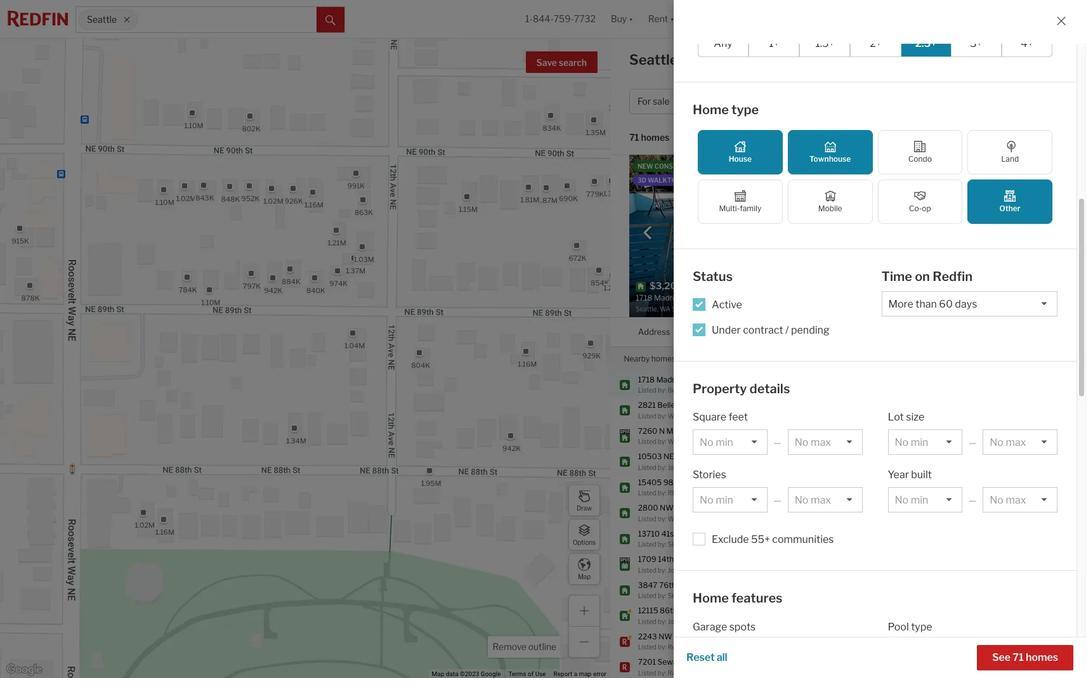 Task type: vqa. For each thing, say whether or not it's contained in the screenshot.
the top Option Group
yes



Task type: locate. For each thing, give the bounding box(es) containing it.
3 for 3.5
[[849, 637, 854, 646]]

5
[[849, 483, 854, 492]]

1 vertical spatial l.
[[683, 567, 689, 574]]

se for 3847 76th ave se
[[693, 581, 703, 590]]

skyline for 76th
[[668, 592, 690, 600]]

0 vertical spatial s
[[691, 555, 696, 564]]

ne inside 15405 98th ct ne listed by: re/max metro realty, inc.
[[693, 478, 703, 487]]

61 days right the $658
[[1005, 508, 1031, 518]]

listed inside 10503 ne 48th pl listed by: john l. scott snohomish
[[638, 464, 657, 471]]

details for property details
[[750, 381, 791, 396]]

4 by: from the top
[[658, 464, 667, 471]]

skyline inside 13710 41st ave ne listed by: skyline properties, inc.
[[668, 541, 690, 548]]

real inside 7260 n mercer way listed by: windermere real estate/east
[[707, 438, 720, 446]]

north down realty,
[[716, 508, 737, 518]]

11 by: from the top
[[658, 644, 667, 651]]

by: for 2821
[[658, 412, 667, 420]]

favorite this home image for $658
[[1058, 505, 1073, 520]]

9 by: from the top
[[658, 592, 667, 600]]

1 vertical spatial seattle
[[716, 637, 742, 646]]

ne right ct
[[693, 478, 703, 487]]

6,850
[[1011, 223, 1034, 233]]

180
[[936, 166, 950, 175]]

7 by: from the top
[[658, 541, 667, 548]]

8 listed from the top
[[638, 567, 657, 574]]

favorite button checkbox
[[824, 158, 846, 180]]

days right $642
[[1016, 483, 1033, 492]]

park inside 7201 seward park ave s listed by: redfin
[[687, 658, 703, 667]]

listed inside 12115 86th ave ne listed by: john l. scott bothell
[[638, 618, 657, 626]]

2 scott from the top
[[690, 618, 706, 626]]

6 listed from the top
[[638, 515, 657, 523]]

0 horizontal spatial n
[[660, 426, 665, 436]]

inc. up beacon
[[725, 541, 735, 548]]

ne for 41st
[[694, 529, 705, 539]]

0 vertical spatial price
[[707, 96, 729, 107]]

by: down 7260 n mercer way link
[[658, 438, 667, 446]]

previous button image
[[642, 226, 654, 239]]

884k
[[282, 277, 301, 286]]

listed inside 2821 bellevue way se listed by: windermere re/capitol hill,inc
[[638, 412, 657, 420]]

2 61 days from the top
[[1005, 560, 1031, 569]]

view right 180
[[952, 166, 968, 175]]

by: inside 13710 41st ave ne listed by: skyline properties, inc.
[[658, 541, 667, 548]]

john inside 1709 14th ave s listed by: john l. scott, inc n beacon hill
[[668, 567, 682, 574]]

north
[[716, 431, 737, 441], [716, 508, 737, 518]]

favorite this home image
[[1058, 427, 1073, 443], [1058, 453, 1073, 468]]

60 days for $2,526
[[1005, 431, 1033, 441]]

google
[[481, 671, 501, 678]]

op
[[923, 204, 932, 213]]

0 vertical spatial option group
[[698, 30, 1053, 57]]

details inside button
[[1025, 298, 1052, 309]]

2 horizontal spatial 1.02m
[[264, 197, 284, 205]]

market insights | city guide
[[928, 55, 1065, 67]]

remove
[[493, 642, 527, 653]]

listed for 10503
[[638, 464, 657, 471]]

6,850 sq. ft.
[[1011, 223, 1058, 233]]

60 right $2,526
[[1005, 431, 1015, 441]]

pl right 48th
[[695, 452, 702, 462]]

map left data
[[432, 671, 445, 678]]

1 horizontal spatial se
[[708, 401, 717, 410]]

by: down 41st
[[658, 541, 667, 548]]

by: inside the 3847 76th ave se listed by: skyline properties, inc.
[[658, 592, 667, 600]]

1 favorite this home image from the top
[[1058, 505, 1073, 520]]

days right the $658
[[1015, 508, 1031, 518]]

l. inside 12115 86th ave ne listed by: john l. scott bothell
[[683, 618, 689, 626]]

l. inside 10503 ne 48th pl listed by: john l. scott snohomish
[[683, 464, 689, 471]]

john inside 10503 ne 48th pl listed by: john l. scott snohomish
[[668, 464, 682, 471]]

by: for 3847
[[658, 592, 667, 600]]

0 horizontal spatial madrona
[[657, 375, 688, 384]]

1 vertical spatial john
[[668, 567, 682, 574]]

House checkbox
[[698, 130, 783, 175]]

0 vertical spatial windermere
[[668, 412, 705, 420]]

time on redfin
[[882, 269, 973, 284]]

by: down 2821 bellevue way se link
[[658, 412, 667, 420]]

redfin inside 2243 nw 62nd st listed by: redfin
[[668, 644, 688, 651]]

2 l. from the top
[[683, 567, 689, 574]]

$2,480,000
[[774, 534, 818, 544]]

new construction 3d walkthrough
[[638, 163, 707, 184]]

price
[[707, 96, 729, 107], [774, 327, 794, 337]]

modern scenic est w/ 180 view of lake wa, mt. rainier &  bellevue skyline, rooftop view deck w/ bbq hookup, . sensi...
[[859, 166, 1053, 196]]

home for home type
[[693, 102, 729, 117]]

1 vertical spatial 4+ radio
[[806, 646, 832, 673]]

nw left 90th
[[660, 503, 674, 513]]

match
[[694, 354, 716, 364]]

for
[[762, 51, 781, 68]]

0 vertical spatial real
[[707, 438, 720, 446]]

0 vertical spatial homes
[[641, 132, 670, 143]]

all
[[717, 652, 728, 664]]

1 properties, from the top
[[691, 541, 724, 548]]

1 vertical spatial 1.21m
[[604, 284, 623, 292]]

60 days
[[914, 223, 943, 233], [1005, 431, 1033, 441], [1005, 483, 1033, 492]]

0 horizontal spatial of
[[528, 671, 534, 678]]

by: inside 1709 14th ave s listed by: john l. scott, inc n beacon hill
[[658, 567, 667, 574]]

co.
[[742, 515, 751, 523]]

1 vertical spatial nw
[[659, 632, 673, 641]]

inc. left the island
[[725, 592, 735, 600]]

by: down "2800 nw 90th pl" link
[[658, 515, 667, 523]]

listed for 7260
[[638, 438, 657, 446]]

0 horizontal spatial seward
[[658, 658, 685, 667]]

pl inside '2800 nw 90th pl listed by: windermere real estate co.'
[[695, 503, 702, 513]]

madrona up 'best' on the right bottom of the page
[[657, 375, 688, 384]]

0 vertical spatial 61 days
[[1005, 508, 1031, 518]]

by: inside 15405 98th ct ne listed by: re/max metro realty, inc.
[[658, 489, 667, 497]]

way
[[690, 401, 706, 410], [694, 426, 710, 436]]

listed inside 7201 seward park ave s listed by: redfin
[[638, 669, 657, 677]]

0 horizontal spatial seattle
[[87, 14, 117, 25]]

3 by: from the top
[[658, 438, 667, 446]]

1 vertical spatial 61 days
[[1005, 560, 1031, 569]]

0 horizontal spatial price button
[[699, 89, 753, 114]]

real left estate
[[707, 515, 720, 523]]

2+ radio down spots at the bottom of page
[[754, 646, 780, 673]]

bellevue
[[866, 176, 897, 185], [658, 401, 689, 410]]

by: down 7201 seward park ave s link
[[658, 669, 667, 677]]

submit search image
[[326, 15, 336, 25]]

map inside button
[[578, 573, 591, 581]]

3 listed from the top
[[638, 438, 657, 446]]

1 horizontal spatial 71
[[1013, 652, 1025, 664]]

1 vertical spatial price button
[[774, 318, 794, 347]]

0 vertical spatial l.
[[683, 464, 689, 471]]

listed for 15405
[[638, 489, 657, 497]]

se up the 'square'
[[708, 401, 717, 410]]

north left end
[[716, 431, 737, 441]]

0 vertical spatial any
[[714, 37, 733, 50]]

71
[[630, 132, 640, 143], [1013, 652, 1025, 664]]

john down 1709 14th ave s link
[[668, 567, 682, 574]]

1 vertical spatial lot
[[888, 411, 904, 423]]

3 left the 2.5
[[849, 560, 854, 569]]

1 vertical spatial way
[[694, 426, 710, 436]]

listed for 12115
[[638, 618, 657, 626]]

listed for 2800
[[638, 515, 657, 523]]

map down options
[[578, 573, 591, 581]]

status down lot size
[[974, 241, 997, 250]]

1 vertical spatial 3
[[849, 637, 854, 646]]

seattle left remove seattle 'image'
[[87, 14, 117, 25]]

ne up garage
[[695, 606, 705, 616]]

north for north beach
[[716, 508, 737, 518]]

favorite this home image for $494
[[1058, 556, 1073, 571]]

71 homes
[[630, 132, 670, 143]]

hill
[[752, 560, 763, 569]]

2 61 from the top
[[1005, 560, 1013, 569]]

data
[[446, 671, 459, 678]]

see 71 homes
[[993, 652, 1059, 664]]

ave inside the 3847 76th ave se listed by: skyline properties, inc.
[[678, 581, 692, 590]]

inc. for mercer
[[725, 592, 735, 600]]

se inside the 3847 76th ave se listed by: skyline properties, inc.
[[693, 581, 703, 590]]

listed inside 7260 n mercer way listed by: windermere real estate/east
[[638, 438, 657, 446]]

1 horizontal spatial w/
[[992, 176, 1001, 185]]

se down scott,
[[693, 581, 703, 590]]

1 l. from the top
[[683, 464, 689, 471]]

draw
[[577, 504, 592, 512]]

terms
[[509, 671, 527, 678]]

0 horizontal spatial details
[[750, 381, 791, 396]]

homes inside button
[[1027, 652, 1059, 664]]

by: for 10503
[[658, 464, 667, 471]]

1 listed from the top
[[638, 387, 657, 394]]

1 vertical spatial s
[[720, 658, 725, 667]]

1 vertical spatial 3.5
[[881, 637, 893, 646]]

days right $494
[[1015, 560, 1031, 569]]

real inside '2800 nw 90th pl listed by: windermere real estate co.'
[[707, 515, 720, 523]]

8 by: from the top
[[658, 567, 667, 574]]

4+ radio
[[1002, 30, 1053, 57], [806, 646, 832, 673]]

0 vertical spatial pl
[[695, 452, 702, 462]]

0 vertical spatial year
[[974, 206, 990, 216]]

3 john from the top
[[668, 618, 682, 626]]

0 vertical spatial details
[[1025, 298, 1052, 309]]

madrona
[[657, 375, 688, 384], [716, 380, 748, 389]]

pl for 10503 ne 48th pl
[[695, 452, 702, 462]]

pl right 90th
[[695, 503, 702, 513]]

— for year built
[[969, 495, 977, 506]]

by: down 14th in the bottom of the page
[[658, 567, 667, 574]]

way down the 'choice'
[[690, 401, 706, 410]]

2800
[[638, 503, 659, 513]]

listed inside 2243 nw 62nd st listed by: redfin
[[638, 644, 657, 651]]

1 option group from the top
[[698, 30, 1053, 57]]

mercer island
[[716, 586, 764, 595]]

home down 'inc'
[[693, 591, 729, 606]]

listed down 1709 in the right of the page
[[638, 567, 657, 574]]

by: down 2243 nw 62nd st link
[[658, 644, 667, 651]]

7 listed from the top
[[638, 541, 657, 548]]

ne for 86th
[[695, 606, 705, 616]]

seattle down garage spots
[[716, 637, 742, 646]]

ave inside 1709 14th ave s listed by: john l. scott, inc n beacon hill
[[676, 555, 690, 564]]

option group
[[698, 30, 1053, 57], [698, 130, 1053, 224]]

properties, down 'inc'
[[691, 592, 724, 600]]

2 favorite this home image from the top
[[1058, 453, 1073, 468]]

1 horizontal spatial ft.
[[1048, 223, 1058, 233]]

w/ down wa,
[[992, 176, 1001, 185]]

any radio for any option group in the right bottom of the page
[[698, 646, 728, 673]]

listed down 12115
[[638, 618, 657, 626]]

1+ radio for any 'radio' related to option group containing any
[[749, 30, 800, 57]]

year for year built
[[888, 469, 910, 481]]

2 skyline from the top
[[668, 592, 690, 600]]

2 windermere from the top
[[668, 438, 705, 446]]

0 vertical spatial map
[[578, 573, 591, 581]]

est
[[913, 166, 924, 175]]

bothell down the snohomish
[[716, 483, 741, 492]]

redfin
[[871, 223, 894, 233], [933, 269, 973, 284], [668, 644, 688, 651], [668, 669, 688, 677]]

ne for 98th
[[693, 478, 703, 487]]

1 vertical spatial scott
[[690, 618, 706, 626]]

address
[[638, 327, 671, 337]]

favorite this home image for $1,049
[[1058, 453, 1073, 468]]

seward down 2243 nw 62nd st listed by: redfin
[[658, 658, 685, 667]]

1 vertical spatial price
[[774, 327, 794, 337]]

60 down co-op
[[914, 223, 924, 233]]

2 option group from the top
[[698, 130, 1053, 224]]

942k inside 942k 884k
[[264, 286, 283, 295]]

0 vertical spatial nw
[[660, 503, 674, 513]]

1 vertical spatial details
[[750, 381, 791, 396]]

None search field
[[138, 7, 317, 32]]

listed inside 1709 14th ave s listed by: john l. scott, inc n beacon hill
[[638, 567, 657, 574]]

4 listed from the top
[[638, 464, 657, 471]]

1 home from the top
[[693, 102, 729, 117]]

feet
[[729, 411, 748, 423]]

by: inside 7260 n mercer way listed by: windermere real estate/east
[[658, 438, 667, 446]]

1 horizontal spatial 4+ radio
[[1002, 30, 1053, 57]]

1 scott from the top
[[690, 464, 706, 471]]

1 windermere from the top
[[668, 412, 705, 420]]

2 north from the top
[[716, 508, 737, 518]]

0 horizontal spatial bellevue
[[658, 401, 689, 410]]

2 3.5 from the top
[[881, 637, 893, 646]]

of left "use"
[[528, 671, 534, 678]]

john down 12115 86th ave ne link at the bottom right of page
[[668, 618, 682, 626]]

list box
[[882, 291, 1058, 316], [693, 430, 768, 455], [788, 430, 863, 455], [888, 430, 963, 455], [983, 430, 1058, 455], [693, 488, 768, 513], [788, 488, 863, 513], [888, 488, 963, 513], [983, 488, 1058, 513], [888, 640, 1058, 665]]

ave inside 7201 seward park ave s listed by: redfin
[[705, 658, 718, 667]]

mercer left the island
[[716, 586, 742, 595]]

ave for 76th
[[678, 581, 692, 590]]

inc. inside 15405 98th ct ne listed by: re/max metro realty, inc.
[[735, 489, 746, 497]]

properties, inside 13710 41st ave ne listed by: skyline properties, inc.
[[691, 541, 724, 548]]

0 horizontal spatial s
[[691, 555, 696, 564]]

7201
[[638, 658, 656, 667]]

by: for 15405
[[658, 489, 667, 497]]

1.21m
[[328, 238, 346, 247], [604, 284, 623, 292]]

1+ radio containing 1+
[[749, 30, 800, 57]]

redfin down 7201 seward park ave s link
[[668, 669, 688, 677]]

north for north end
[[716, 431, 737, 441]]

1 vertical spatial 942k
[[503, 444, 521, 453]]

1.04m
[[345, 341, 365, 350]]

active down sq.
[[1034, 241, 1058, 250]]

seattle,
[[630, 51, 682, 68]]

1 horizontal spatial 1.16m
[[305, 200, 324, 209]]

park for cedar park
[[739, 534, 756, 544]]

by: for 12115
[[658, 618, 667, 626]]

1 vertical spatial pl
[[695, 503, 702, 513]]

listed down 10503
[[638, 464, 657, 471]]

0 vertical spatial favorite this home image
[[1058, 427, 1073, 443]]

favorite button image
[[824, 158, 846, 180]]

days right 89
[[1016, 663, 1033, 672]]

1+ radio
[[749, 30, 800, 57], [728, 646, 754, 673]]

favorite this home image
[[1058, 505, 1073, 520], [1058, 556, 1073, 571], [1058, 633, 1073, 648], [1058, 659, 1073, 674]]

bellevue down 'best' on the right bottom of the page
[[658, 401, 689, 410]]

ne inside 13710 41st ave ne listed by: skyline properties, inc.
[[694, 529, 705, 539]]

2 by: from the top
[[658, 412, 667, 420]]

ave inside 12115 86th ave ne listed by: john l. scott bothell
[[679, 606, 693, 616]]

0 vertical spatial 1.21m
[[328, 238, 346, 247]]

5 listed from the top
[[638, 489, 657, 497]]

draw button
[[569, 485, 601, 517]]

scott down 48th
[[690, 464, 706, 471]]

2.5
[[881, 560, 892, 569]]

1 horizontal spatial price
[[774, 327, 794, 337]]

61 days right $494
[[1005, 560, 1031, 569]]

s inside 7201 seward park ave s listed by: redfin
[[720, 658, 725, 667]]

by: inside '2800 nw 90th pl listed by: windermere real estate co.'
[[658, 515, 667, 523]]

properties, inside the 3847 76th ave se listed by: skyline properties, inc.
[[691, 592, 724, 600]]

1 3.5 from the top
[[881, 508, 893, 518]]

view left deck
[[955, 176, 972, 185]]

12 listed from the top
[[638, 669, 657, 677]]

any inside option group
[[703, 653, 723, 665]]

ne
[[664, 452, 675, 462], [693, 478, 703, 487], [694, 529, 705, 539], [695, 606, 705, 616]]

4,199
[[913, 483, 934, 492]]

1718 madrona dr listed by: best choice realty
[[638, 375, 724, 394]]

park
[[739, 534, 756, 544], [687, 658, 703, 667], [745, 663, 761, 672]]

60 days up none
[[914, 223, 943, 233]]

2 3 from the top
[[849, 637, 854, 646]]

listed inside '2800 nw 90th pl listed by: windermere real estate co.'
[[638, 515, 657, 523]]

0 vertical spatial 71
[[630, 132, 640, 143]]

60 for $642
[[1005, 483, 1015, 492]]

homes for 71
[[641, 132, 670, 143]]

1 vertical spatial se
[[693, 581, 703, 590]]

re/capitol
[[707, 412, 738, 420]]

60
[[914, 223, 924, 233], [1005, 431, 1015, 441], [1005, 483, 1015, 492]]

inc. right realty,
[[735, 489, 746, 497]]

ave for 14th
[[676, 555, 690, 564]]

4+ radio containing 4+
[[1002, 30, 1053, 57]]

3.5 down pool
[[881, 637, 893, 646]]

by: inside 2243 nw 62nd st listed by: redfin
[[658, 644, 667, 651]]

7732
[[574, 14, 596, 24]]

listed down 1718 on the bottom right of page
[[638, 387, 657, 394]]

0 vertical spatial w/
[[926, 166, 934, 175]]

6 by: from the top
[[658, 515, 667, 523]]

3 right $1,299,000
[[849, 637, 854, 646]]

— up $1,049
[[969, 437, 977, 448]]

inc. inside the 3847 76th ave se listed by: skyline properties, inc.
[[725, 592, 735, 600]]

of up deck
[[970, 166, 977, 175]]

lot size
[[974, 223, 1002, 233]]

1 horizontal spatial lot
[[974, 223, 986, 233]]

bothell left spots at the bottom of page
[[707, 618, 729, 626]]

1 3 from the top
[[849, 560, 854, 569]]

windermere for way
[[668, 412, 705, 420]]

71 down 64 days
[[1013, 652, 1025, 664]]

Other checkbox
[[968, 180, 1053, 224]]

1.21m inside 1.21m 1.37m
[[328, 238, 346, 247]]

11 listed from the top
[[638, 644, 657, 651]]

by: down 10503 ne 48th pl link
[[658, 464, 667, 471]]

report
[[554, 671, 573, 678]]

garage
[[693, 621, 728, 633]]

windermere down 2821 bellevue way se link
[[668, 412, 705, 420]]

1 horizontal spatial 1.21m
[[604, 284, 623, 292]]

2243
[[638, 632, 657, 641]]

2 vertical spatial windermere
[[668, 515, 705, 523]]

1 vertical spatial north
[[716, 508, 737, 518]]

by: for 2800
[[658, 515, 667, 523]]

ft. right $/sq.
[[879, 206, 888, 216]]

way down the 'square'
[[694, 426, 710, 436]]

by: inside 12115 86th ave ne listed by: john l. scott bothell
[[658, 618, 667, 626]]

n inside 7260 n mercer way listed by: windermere real estate/east
[[660, 426, 665, 436]]

listed inside 13710 41st ave ne listed by: skyline properties, inc.
[[638, 541, 657, 548]]

details up hill,inc
[[750, 381, 791, 396]]

pl inside 10503 ne 48th pl listed by: john l. scott snohomish
[[695, 452, 702, 462]]

bbq
[[1003, 176, 1019, 185]]

listed down 7201 at the bottom
[[638, 669, 657, 677]]

0 horizontal spatial se
[[693, 581, 703, 590]]

bellevue down modern
[[866, 176, 897, 185]]

windermere inside 2821 bellevue way se listed by: windermere re/capitol hill,inc
[[668, 412, 705, 420]]

view details link
[[995, 291, 1059, 314]]

listed down 2821
[[638, 412, 657, 420]]

map for map data ©2023 google
[[432, 671, 445, 678]]

1 61 from the top
[[1005, 508, 1013, 518]]

— up $1,770,000
[[774, 495, 782, 506]]

3
[[849, 560, 854, 569], [849, 637, 854, 646]]

l. inside 1709 14th ave s listed by: john l. scott, inc n beacon hill
[[683, 567, 689, 574]]

$/sq.
[[859, 206, 877, 216]]

848k 863k
[[221, 195, 373, 217]]

1 vertical spatial status
[[693, 269, 733, 284]]

3 favorite this home image from the top
[[1058, 633, 1073, 648]]

bothell inside 12115 86th ave ne listed by: john l. scott bothell
[[707, 618, 729, 626]]

listed inside 15405 98th ct ne listed by: re/max metro realty, inc.
[[638, 489, 657, 497]]

2+ radio
[[851, 30, 902, 57], [754, 646, 780, 673]]

10 listed from the top
[[638, 618, 657, 626]]

co-op
[[910, 204, 932, 213]]

property details
[[693, 381, 791, 396]]

ft. right sq.
[[1048, 223, 1058, 233]]

stories
[[693, 469, 727, 481]]

0 vertical spatial properties,
[[691, 541, 724, 548]]

0 vertical spatial way
[[690, 401, 706, 410]]

listed down 13710
[[638, 541, 657, 548]]

2 vertical spatial homes
[[1027, 652, 1059, 664]]

0 horizontal spatial 942k
[[264, 286, 283, 295]]

favorite this home image for $572
[[1058, 633, 1073, 648]]

john inside 12115 86th ave ne listed by: john l. scott bothell
[[668, 618, 682, 626]]

status up the under
[[693, 269, 733, 284]]

ne inside 12115 86th ave ne listed by: john l. scott bothell
[[695, 606, 705, 616]]

listed for 2243
[[638, 644, 657, 651]]

2 properties, from the top
[[691, 592, 724, 600]]

inc. inside 13710 41st ave ne listed by: skyline properties, inc.
[[725, 541, 735, 548]]

table button
[[1037, 135, 1068, 154]]

942k 884k
[[264, 277, 301, 295]]

— up $4,250,000
[[774, 437, 782, 448]]

0 vertical spatial se
[[708, 401, 717, 410]]

days for $2,526
[[1016, 431, 1033, 441]]

john for ne
[[668, 464, 682, 471]]

1 vertical spatial windermere
[[668, 438, 705, 446]]

seward inside 7201 seward park ave s listed by: redfin
[[658, 658, 685, 667]]

1 horizontal spatial map
[[578, 573, 591, 581]]

ave inside 13710 41st ave ne listed by: skyline properties, inc.
[[679, 529, 692, 539]]

1 john from the top
[[668, 464, 682, 471]]

0 vertical spatial 2+ radio
[[851, 30, 902, 57]]

0 horizontal spatial status
[[693, 269, 733, 284]]

0 vertical spatial of
[[970, 166, 977, 175]]

active up the under
[[712, 299, 743, 311]]

60 days right $2,526
[[1005, 431, 1033, 441]]

62nd
[[674, 632, 693, 641]]

ave for 86th
[[679, 606, 693, 616]]

1 skyline from the top
[[668, 541, 690, 548]]

1 vertical spatial skyline
[[668, 592, 690, 600]]

error
[[594, 671, 607, 678]]

834k
[[543, 124, 561, 133]]

1 horizontal spatial 1.02m
[[176, 195, 196, 203]]

windermere inside 7260 n mercer way listed by: windermere real estate/east
[[668, 438, 705, 446]]

windermere inside '2800 nw 90th pl listed by: windermere real estate co.'
[[668, 515, 705, 523]]

2 vertical spatial 60
[[1005, 483, 1015, 492]]

12 by: from the top
[[658, 669, 667, 677]]

inc. for cedar
[[725, 541, 735, 548]]

homes for nearby
[[652, 354, 676, 364]]

listed down 7260
[[638, 438, 657, 446]]

— for stories
[[774, 495, 782, 506]]

by: inside 2821 bellevue way se listed by: windermere re/capitol hill,inc
[[658, 412, 667, 420]]

l. left scott,
[[683, 567, 689, 574]]

homes up new
[[641, 132, 670, 143]]

by: down the 86th
[[658, 618, 667, 626]]

days for $572
[[1016, 637, 1033, 646]]

l. for ne
[[683, 618, 689, 626]]

by: down the 15405 98th ct ne link
[[658, 489, 667, 497]]

skyline inside the 3847 76th ave se listed by: skyline properties, inc.
[[668, 592, 690, 600]]

criteria
[[736, 354, 761, 364]]

3.5
[[881, 508, 893, 518], [881, 637, 893, 646]]

0 horizontal spatial mercer
[[667, 426, 693, 436]]

Any radio
[[698, 30, 749, 57], [698, 646, 728, 673]]

n left beacon
[[716, 560, 722, 569]]

1 favorite this home image from the top
[[1058, 427, 1073, 443]]

1 vertical spatial map
[[432, 671, 445, 678]]

1 61 days from the top
[[1005, 508, 1031, 518]]

john down 10503 ne 48th pl link
[[668, 464, 682, 471]]

1 vertical spatial 71
[[1013, 652, 1025, 664]]

properties, for ne
[[691, 541, 724, 548]]

w/ right est
[[926, 166, 934, 175]]

1.21m inside the 1.21m 840k
[[604, 284, 623, 292]]

map button
[[569, 554, 601, 585]]

by: inside 10503 ne 48th pl listed by: john l. scott snohomish
[[658, 464, 667, 471]]

nw
[[660, 503, 674, 513], [659, 632, 673, 641]]

10 by: from the top
[[658, 618, 667, 626]]

1 by: from the top
[[658, 387, 667, 394]]

inc
[[709, 567, 718, 574]]

0 vertical spatial john
[[668, 464, 682, 471]]

61 right $494
[[1005, 560, 1013, 569]]

s right "reset"
[[720, 658, 725, 667]]

1 vertical spatial 2+ radio
[[754, 646, 780, 673]]

see
[[993, 652, 1011, 664]]

type up recommended button
[[732, 102, 759, 117]]

guide
[[1038, 55, 1065, 67]]

condo
[[909, 154, 932, 164]]

2 home from the top
[[693, 591, 729, 606]]

1 horizontal spatial 2+ radio
[[851, 30, 902, 57]]

favorite this home image for $2,526
[[1058, 427, 1073, 443]]

3.5 for 2,692
[[881, 508, 893, 518]]

real
[[707, 438, 720, 446], [707, 515, 720, 523]]

listed inside the 3847 76th ave se listed by: skyline properties, inc.
[[638, 592, 657, 600]]

any radio down st
[[698, 646, 728, 673]]

1.21m for 1.21m 1.37m
[[328, 238, 346, 247]]

3 windermere from the top
[[668, 515, 705, 523]]

nw left 62nd
[[659, 632, 673, 641]]

scott inside 12115 86th ave ne listed by: john l. scott bothell
[[690, 618, 706, 626]]

photo of 1718 madrona dr, seattle, wa 98122 image
[[630, 155, 849, 317]]

9 listed from the top
[[638, 592, 657, 600]]

photos button
[[985, 135, 1037, 153]]

john for 86th
[[668, 618, 682, 626]]

0 vertical spatial any radio
[[698, 30, 749, 57]]

2 horizontal spatial 1.16m
[[518, 360, 537, 369]]

$617
[[924, 206, 943, 216]]

5+ radio
[[832, 646, 858, 673]]

0 vertical spatial 1+ radio
[[749, 30, 800, 57]]

2 favorite this home image from the top
[[1058, 556, 1073, 571]]

1709
[[638, 555, 657, 564]]

by: for 1709
[[658, 567, 667, 574]]

0 vertical spatial lot
[[974, 223, 986, 233]]

2 listed from the top
[[638, 412, 657, 420]]

0 horizontal spatial type
[[732, 102, 759, 117]]

2 john from the top
[[668, 567, 682, 574]]

nw inside '2800 nw 90th pl listed by: windermere real estate co.'
[[660, 503, 674, 513]]

n inside 1709 14th ave s listed by: john l. scott, inc n beacon hill
[[716, 560, 722, 569]]

1 north from the top
[[716, 431, 737, 441]]

759-
[[554, 14, 574, 24]]

listed down 3847
[[638, 592, 657, 600]]

0 vertical spatial scott
[[690, 464, 706, 471]]

scott inside 10503 ne 48th pl listed by: john l. scott snohomish
[[690, 464, 706, 471]]

Mobile checkbox
[[788, 180, 873, 224]]

pending
[[792, 324, 830, 336]]

n right 7260
[[660, 426, 665, 436]]

1 real from the top
[[707, 438, 720, 446]]

915k
[[12, 237, 29, 245]]

redfin down 2243 nw 62nd st link
[[668, 644, 688, 651]]

0 horizontal spatial year
[[888, 469, 910, 481]]

Co-op checkbox
[[878, 180, 963, 224]]

— for square feet
[[774, 437, 782, 448]]

60 for $2,526
[[1005, 431, 1015, 441]]

1 vertical spatial option group
[[698, 130, 1053, 224]]

any radio left for
[[698, 30, 749, 57]]

any option group
[[698, 646, 858, 673]]

1 horizontal spatial details
[[1025, 298, 1052, 309]]

st
[[695, 632, 702, 641]]

any
[[714, 37, 733, 50], [703, 653, 723, 665]]

61 days
[[1005, 508, 1031, 518], [1005, 560, 1031, 569]]

3 l. from the top
[[683, 618, 689, 626]]

2 real from the top
[[707, 515, 720, 523]]

listed down 2800
[[638, 515, 657, 523]]

0 vertical spatial bellevue
[[866, 176, 897, 185]]

89 days
[[1005, 663, 1033, 672]]

0 vertical spatial north
[[716, 431, 737, 441]]

redfin inside 7201 seward park ave s listed by: redfin
[[668, 669, 688, 677]]

nw inside 2243 nw 62nd st listed by: redfin
[[659, 632, 673, 641]]

5 by: from the top
[[658, 489, 667, 497]]

se inside 2821 bellevue way se listed by: windermere re/capitol hill,inc
[[708, 401, 717, 410]]

by: left 'best' on the right bottom of the page
[[658, 387, 667, 394]]

ne left 48th
[[664, 452, 675, 462]]

bellevue inside 2821 bellevue way se listed by: windermere re/capitol hill,inc
[[658, 401, 689, 410]]



Task type: describe. For each thing, give the bounding box(es) containing it.
0 vertical spatial bothell
[[716, 483, 741, 492]]

north end
[[716, 431, 752, 441]]

7.5
[[881, 431, 892, 441]]

by: inside '1718 madrona dr listed by: best choice realty'
[[658, 387, 667, 394]]

view
[[1002, 298, 1023, 309]]

6,135
[[913, 431, 933, 441]]

beacon
[[723, 560, 751, 569]]

3+ radio
[[780, 646, 806, 673]]

snohomish
[[707, 464, 741, 471]]

option group containing any
[[698, 30, 1053, 57]]

s inside 1709 14th ave s listed by: john l. scott, inc n beacon hill
[[691, 555, 696, 564]]

804k
[[412, 361, 430, 370]]

3d
[[638, 176, 647, 184]]

report a map error link
[[554, 671, 607, 678]]

year built
[[974, 206, 1008, 216]]

1 vertical spatial w/
[[992, 176, 1001, 185]]

features
[[732, 591, 783, 606]]

deck
[[973, 176, 991, 185]]

listed inside '1718 madrona dr listed by: best choice realty'
[[638, 387, 657, 394]]

0 vertical spatial 60 days
[[914, 223, 943, 233]]

3.5 for 2,270
[[881, 637, 893, 646]]

insights
[[965, 55, 1004, 67]]

seattle, wa homes for sale
[[630, 51, 813, 68]]

0 vertical spatial 1.10m
[[184, 121, 203, 130]]

type for home type
[[732, 102, 759, 117]]

any for 3+ option
[[714, 37, 733, 50]]

listed for 1709
[[638, 567, 657, 574]]

family
[[740, 204, 762, 213]]

0 vertical spatial view
[[952, 166, 968, 175]]

0 vertical spatial 60
[[914, 223, 924, 233]]

sensi...
[[859, 186, 883, 196]]

1.21m 840k
[[307, 284, 623, 295]]

park for seward park
[[745, 663, 761, 672]]

way inside 7260 n mercer way listed by: windermere real estate/east
[[694, 426, 710, 436]]

windermere for 90th
[[668, 515, 705, 523]]

properties, for se
[[691, 592, 724, 600]]

1.87m
[[538, 196, 558, 205]]

2 vertical spatial 1.10m
[[201, 299, 220, 308]]

1.5+ radio
[[800, 30, 851, 57]]

1 horizontal spatial seattle
[[716, 637, 742, 646]]

61 for $494
[[1005, 560, 1013, 569]]

google image
[[3, 662, 45, 679]]

1,469
[[913, 560, 934, 569]]

lake
[[979, 166, 996, 175]]

x-out this home image
[[883, 295, 898, 310]]

1.35m
[[586, 128, 606, 137]]

13710 41st ave ne link
[[638, 529, 705, 540]]

spots
[[730, 621, 756, 633]]

skyline,
[[899, 176, 925, 185]]

map region
[[0, 0, 716, 679]]

0 vertical spatial 1.16m
[[305, 200, 324, 209]]

13710 41st ave ne listed by: skyline properties, inc.
[[638, 529, 735, 548]]

your
[[718, 354, 734, 364]]

view details
[[1002, 298, 1052, 309]]

redfin right on
[[933, 269, 973, 284]]

madrona inside '1718 madrona dr listed by: best choice realty'
[[657, 375, 688, 384]]

61 days for $658
[[1005, 508, 1031, 518]]

table
[[1039, 135, 1065, 147]]

realty,
[[714, 489, 734, 497]]

$400
[[965, 663, 985, 672]]

2.5+ radio
[[901, 30, 952, 57]]

0 vertical spatial ft.
[[879, 206, 888, 216]]

1.21m for 1.21m 840k
[[604, 284, 623, 292]]

lot for lot size
[[888, 411, 904, 423]]

address button
[[638, 318, 671, 347]]

pool
[[888, 621, 910, 633]]

outline
[[529, 642, 557, 653]]

2 vertical spatial 1.16m
[[156, 528, 174, 537]]

of inside modern scenic est w/ 180 view of lake wa, mt. rainier &  bellevue skyline, rooftop view deck w/ bbq hookup, . sensi...
[[970, 166, 977, 175]]

0 horizontal spatial w/
[[926, 166, 934, 175]]

2243 nw 62nd st link
[[638, 632, 704, 642]]

lot for lot size
[[974, 223, 986, 233]]

/
[[786, 324, 789, 336]]

ave for 41st
[[679, 529, 692, 539]]

$1,770,000
[[774, 508, 816, 518]]

save search
[[537, 57, 587, 68]]

0 vertical spatial price button
[[699, 89, 753, 114]]

exclude 55+ communities
[[712, 534, 834, 546]]

listed for 13710
[[638, 541, 657, 548]]

1 horizontal spatial seward
[[716, 663, 743, 672]]

60 days for $642
[[1005, 483, 1033, 492]]

scenic
[[888, 166, 911, 175]]

seward park
[[716, 663, 761, 672]]

$2,695,000
[[774, 483, 817, 492]]

844-
[[533, 14, 554, 24]]

Condo checkbox
[[878, 130, 963, 175]]

by: for 7260
[[658, 438, 667, 446]]

nw for 2800
[[660, 503, 674, 513]]

ne inside 10503 ne 48th pl listed by: john l. scott snohomish
[[664, 452, 675, 462]]

974k
[[330, 279, 348, 288]]

nw for 2243
[[659, 632, 673, 641]]

any for 5+ option
[[703, 653, 723, 665]]

Multi-family checkbox
[[698, 180, 783, 224]]

redfin right "on"
[[871, 223, 894, 233]]

scott for ne
[[690, 618, 706, 626]]

1 vertical spatial mercer
[[716, 586, 742, 595]]

square
[[693, 411, 727, 423]]

scott for pl
[[690, 464, 706, 471]]

dr
[[690, 375, 699, 384]]

report a map error
[[554, 671, 607, 678]]

property
[[693, 381, 747, 396]]

0 horizontal spatial active
[[712, 299, 743, 311]]

13710
[[638, 529, 660, 539]]

map for map
[[578, 573, 591, 581]]

listed for 3847
[[638, 592, 657, 600]]

4 favorite this home image from the top
[[1058, 659, 1073, 674]]

new
[[638, 163, 654, 170]]

1-844-759-7732 link
[[526, 14, 596, 24]]

2243 nw 62nd st listed by: redfin
[[638, 632, 702, 651]]

option group containing house
[[698, 130, 1053, 224]]

7260 n mercer way listed by: windermere real estate/east
[[638, 426, 756, 446]]

sq.
[[1035, 223, 1047, 233]]

— for lot size
[[969, 437, 977, 448]]

mercer inside 7260 n mercer way listed by: windermere real estate/east
[[667, 426, 693, 436]]

1 vertical spatial ft.
[[1048, 223, 1058, 233]]

Land checkbox
[[968, 130, 1053, 175]]

hookup,
[[1021, 176, 1049, 185]]

1 vertical spatial of
[[528, 671, 534, 678]]

mt.
[[1014, 166, 1025, 175]]

1 vertical spatial 1.10m
[[155, 198, 174, 207]]

0 horizontal spatial 1.02m
[[135, 521, 155, 530]]

wa
[[685, 51, 709, 68]]

$1,049
[[965, 457, 990, 467]]

1.15m
[[459, 205, 478, 214]]

home for home features
[[693, 591, 729, 606]]

$725,000
[[774, 560, 810, 569]]

days down $617
[[926, 223, 943, 233]]

690k
[[559, 194, 578, 203]]

pl for 2800 nw 90th pl
[[695, 503, 702, 513]]

1709 14th ave s listed by: john l. scott, inc n beacon hill
[[638, 555, 763, 574]]

0 horizontal spatial price
[[707, 96, 729, 107]]

days for $494
[[1015, 560, 1031, 569]]

realty
[[705, 387, 724, 394]]

details for view details
[[1025, 298, 1052, 309]]

61 days for $494
[[1005, 560, 1031, 569]]

john for 14th
[[668, 567, 682, 574]]

61 for $658
[[1005, 508, 1013, 518]]

best
[[668, 387, 682, 394]]

1.03m
[[354, 255, 374, 264]]

on
[[915, 269, 931, 284]]

Townhouse checkbox
[[788, 130, 873, 175]]

home type
[[693, 102, 759, 117]]

reset
[[687, 652, 715, 664]]

any radio for option group containing any
[[698, 30, 749, 57]]

1 horizontal spatial price button
[[774, 318, 794, 347]]

2+ radio containing 2+
[[851, 30, 902, 57]]

l. for pl
[[683, 464, 689, 471]]

$572
[[965, 637, 984, 646]]

beach
[[738, 508, 761, 518]]

843k
[[196, 194, 214, 203]]

71 inside button
[[1013, 652, 1025, 664]]

way inside 2821 bellevue way se listed by: windermere re/capitol hill,inc
[[690, 401, 706, 410]]

terms of use link
[[509, 671, 546, 678]]

by: for 13710
[[658, 541, 667, 548]]

15405 98th ct ne listed by: re/max metro realty, inc.
[[638, 478, 746, 497]]

land
[[1002, 154, 1020, 164]]

days for $658
[[1015, 508, 1031, 518]]

by: for 2243
[[658, 644, 667, 651]]

0 horizontal spatial 2+ radio
[[754, 646, 780, 673]]

l. for s
[[683, 567, 689, 574]]

windermere for mercer
[[668, 438, 705, 446]]

1 horizontal spatial active
[[1034, 241, 1058, 250]]

skyline for 41st
[[668, 541, 690, 548]]

location button
[[716, 318, 750, 347]]

3 for 2.5
[[849, 560, 854, 569]]

1 horizontal spatial madrona
[[716, 380, 748, 389]]

recommended button
[[706, 132, 783, 144]]

reset all
[[687, 652, 728, 664]]

1.37m
[[346, 267, 366, 275]]

by: inside 7201 seward park ave s listed by: redfin
[[658, 669, 667, 677]]

remove seattle image
[[123, 16, 131, 23]]

3+ radio
[[951, 30, 1002, 57]]

listed for 2821
[[638, 412, 657, 420]]

modern
[[859, 166, 887, 175]]

sort
[[685, 132, 704, 143]]

se for 2821 bellevue way se
[[708, 401, 717, 410]]

0 vertical spatial status
[[974, 241, 997, 250]]

1+ radio for any 'radio' for any option group in the right bottom of the page
[[728, 646, 754, 673]]

recommended
[[708, 132, 772, 143]]

communities
[[773, 534, 834, 546]]

942k for 942k
[[503, 444, 521, 453]]

3847
[[638, 581, 658, 590]]

0 vertical spatial seattle
[[87, 14, 117, 25]]

942k for 942k 884k
[[264, 286, 283, 295]]

863k
[[355, 208, 373, 217]]

bellevue inside modern scenic est w/ 180 view of lake wa, mt. rainier &  bellevue skyline, rooftop view deck w/ bbq hookup, . sensi...
[[866, 176, 897, 185]]

real for north beach
[[707, 515, 720, 523]]

1 vertical spatial view
[[955, 176, 972, 185]]

real for north end
[[707, 438, 720, 446]]

cedar
[[716, 534, 738, 544]]

12115 86th ave ne listed by: john l. scott bothell
[[638, 606, 729, 626]]

options button
[[569, 519, 601, 551]]

mobile
[[819, 204, 843, 213]]

days for $642
[[1016, 483, 1033, 492]]

type for pool type
[[912, 621, 933, 633]]



